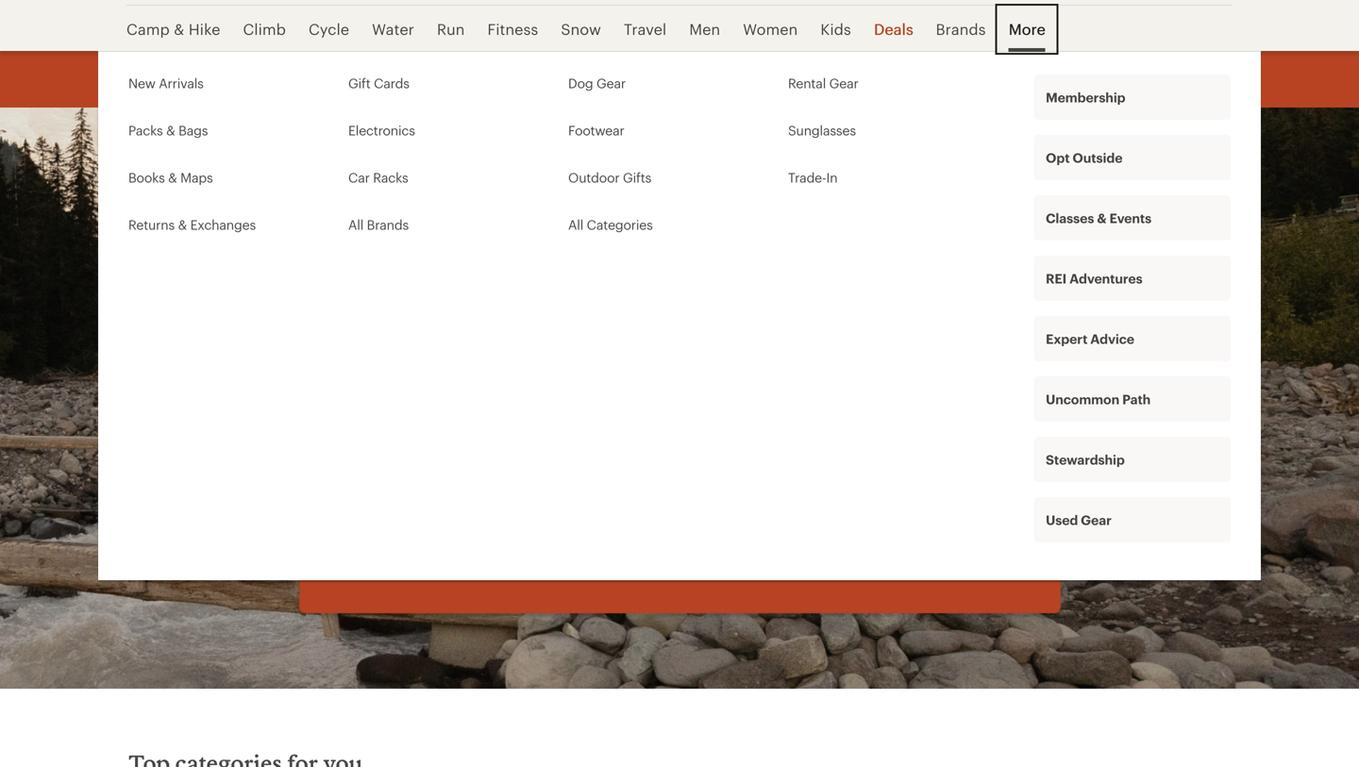 Task type: vqa. For each thing, say whether or not it's contained in the screenshot.
Maps
yes



Task type: describe. For each thing, give the bounding box(es) containing it.
expert advice
[[1046, 331, 1134, 346]]

rental gear link
[[788, 75, 858, 92]]

rental gear
[[788, 76, 858, 91]]

up
[[460, 72, 477, 87]]

new
[[128, 76, 155, 91]]

travel
[[624, 20, 667, 38]]

snow
[[561, 20, 601, 38]]

returns & exchanges link
[[128, 216, 256, 233]]

racks
[[373, 170, 408, 185]]

hike
[[189, 20, 220, 38]]

& for maps
[[168, 170, 177, 185]]

dog gear
[[568, 76, 626, 91]]

car
[[348, 170, 370, 185]]

all for all brands
[[348, 217, 363, 232]]

promotional messages marquee
[[0, 51, 1359, 108]]

events
[[1109, 210, 1152, 226]]

arrivals
[[159, 76, 204, 91]]

path
[[1122, 392, 1151, 407]]

expert
[[1046, 331, 1087, 346]]

dog
[[568, 76, 593, 91]]

returns & exchanges
[[128, 217, 256, 232]]

trade-
[[788, 170, 826, 185]]

books & maps link
[[128, 169, 213, 186]]

electronics
[[348, 123, 415, 138]]

thru
[[752, 72, 777, 87]]

used gear link
[[1034, 497, 1231, 543]]

new arrivals
[[128, 76, 204, 91]]

1/29.
[[781, 72, 808, 87]]

trade-in
[[788, 170, 838, 185]]

gift cards
[[348, 76, 409, 91]]

gift
[[348, 76, 370, 91]]

opt outside link
[[1034, 135, 1231, 180]]

& for bags
[[166, 123, 175, 138]]

classes & events link
[[1034, 195, 1231, 241]]

membership
[[1046, 90, 1125, 105]]

opt outside
[[1046, 150, 1122, 165]]

a hiker on a log bridge. text reads, up to 50% off. image
[[0, 108, 1359, 689]]

cards
[[374, 76, 409, 91]]

sunglasses
[[788, 123, 856, 138]]

camp & hike button
[[126, 6, 232, 53]]

& for exchanges
[[178, 217, 187, 232]]

packs & bags
[[128, 123, 208, 138]]

adventures
[[1069, 271, 1143, 286]]

more button
[[997, 6, 1057, 53]]

gift cards link
[[348, 75, 409, 92]]

brands inside brands dropdown button
[[936, 20, 986, 38]]

kids
[[821, 20, 851, 38]]

rei adventures
[[1046, 271, 1143, 286]]

all categories link
[[568, 216, 653, 233]]

70%
[[496, 72, 522, 87]]

rental
[[788, 76, 826, 91]]

car racks
[[348, 170, 408, 185]]

packs & bags link
[[128, 122, 208, 139]]

water button
[[361, 6, 426, 53]]

advice
[[1090, 331, 1134, 346]]

fitness
[[488, 20, 538, 38]]

climb
[[243, 20, 286, 38]]

used
[[1046, 512, 1078, 528]]

outlet
[[711, 72, 749, 87]]

classes
[[1046, 210, 1094, 226]]

previous message image
[[361, 68, 383, 91]]

used gear
[[1046, 512, 1112, 528]]

car racks link
[[348, 169, 408, 186]]

gear for dog gear
[[597, 76, 626, 91]]

all brands
[[348, 217, 409, 232]]

run
[[437, 20, 465, 38]]

gear for rental gear
[[829, 76, 858, 91]]

uncommon path link
[[1034, 377, 1231, 422]]

women button
[[732, 6, 809, 53]]

outside
[[1073, 150, 1122, 165]]

gear for used gear
[[1081, 512, 1112, 528]]

all categories
[[568, 217, 653, 232]]

returns
[[128, 217, 175, 232]]



Task type: locate. For each thing, give the bounding box(es) containing it.
more
[[1009, 20, 1045, 38]]

now
[[847, 72, 873, 87]]

travel button
[[613, 6, 678, 53]]

2 horizontal spatial gear
[[1081, 512, 1112, 528]]

uncommon
[[1046, 392, 1119, 407]]

& left maps
[[168, 170, 177, 185]]

rei right from
[[689, 72, 708, 87]]

0 vertical spatial brands
[[936, 20, 986, 38]]

women
[[743, 20, 798, 38]]

gear right dog
[[597, 76, 626, 91]]

run button
[[426, 6, 476, 53]]

trade-in link
[[788, 169, 838, 186]]

rei
[[689, 72, 708, 87], [1046, 271, 1067, 286]]

books & maps
[[128, 170, 213, 185]]

rei inside promotional messages marquee
[[689, 72, 708, 87]]

gear
[[597, 76, 626, 91], [829, 76, 858, 91], [1081, 512, 1112, 528]]

1 all from the left
[[348, 217, 363, 232]]

exchanges
[[190, 217, 256, 232]]

uncommon path
[[1046, 392, 1151, 407]]

footwear link
[[568, 122, 624, 139]]

camp & hike
[[126, 20, 220, 38]]

& left hike
[[174, 20, 185, 38]]

categories
[[587, 217, 653, 232]]

off
[[525, 72, 542, 87]]

gear right rental
[[829, 76, 858, 91]]

brands left more
[[936, 20, 986, 38]]

banner
[[0, 0, 1359, 580]]

maps
[[180, 170, 213, 185]]

gifts
[[623, 170, 651, 185]]

gear right used at the bottom right of the page
[[1081, 512, 1112, 528]]

outdoor gifts link
[[568, 169, 651, 186]]

limited-
[[545, 72, 591, 87]]

0 horizontal spatial brands
[[367, 217, 409, 232]]

rei inside rei adventures link
[[1046, 271, 1067, 286]]

water
[[372, 20, 414, 38]]

cycle button
[[297, 6, 361, 53]]

up to 70% off limited-time deals from rei outlet thru 1/29. shop now
[[460, 72, 873, 87]]

all left categories
[[568, 217, 583, 232]]

from
[[657, 72, 685, 87]]

stewardship
[[1046, 452, 1125, 467]]

all
[[348, 217, 363, 232], [568, 217, 583, 232]]

fitness button
[[476, 6, 550, 53]]

& left events
[[1097, 210, 1107, 226]]

brands inside all brands link
[[367, 217, 409, 232]]

outdoor
[[568, 170, 620, 185]]

in
[[826, 170, 838, 185]]

climb button
[[232, 6, 297, 53]]

rei left adventures
[[1046, 271, 1067, 286]]

all inside all brands link
[[348, 217, 363, 232]]

kids button
[[809, 6, 862, 53]]

outdoor gifts
[[568, 170, 651, 185]]

1 horizontal spatial all
[[568, 217, 583, 232]]

1 horizontal spatial gear
[[829, 76, 858, 91]]

camp
[[126, 20, 170, 38]]

packs
[[128, 123, 163, 138]]

deals
[[874, 20, 913, 38]]

new arrivals link
[[128, 75, 204, 92]]

bags
[[179, 123, 208, 138]]

to
[[480, 72, 493, 87]]

all for all categories
[[568, 217, 583, 232]]

membership link
[[1034, 75, 1231, 120]]

sunglasses link
[[788, 122, 856, 139]]

0 vertical spatial rei
[[689, 72, 708, 87]]

0 horizontal spatial gear
[[597, 76, 626, 91]]

& left bags on the left top of the page
[[166, 123, 175, 138]]

expert advice link
[[1034, 316, 1231, 361]]

& right returns at left top
[[178, 217, 187, 232]]

all down car
[[348, 217, 363, 232]]

& inside dropdown button
[[174, 20, 185, 38]]

brands down "racks"
[[367, 217, 409, 232]]

cycle
[[309, 20, 349, 38]]

books
[[128, 170, 165, 185]]

rei adventures link
[[1034, 256, 1231, 301]]

stewardship link
[[1034, 437, 1231, 482]]

0 horizontal spatial rei
[[689, 72, 708, 87]]

brands button
[[925, 6, 997, 53]]

1 vertical spatial brands
[[367, 217, 409, 232]]

all brands link
[[348, 216, 409, 233]]

2 all from the left
[[568, 217, 583, 232]]

all inside all categories link
[[568, 217, 583, 232]]

footwear
[[568, 123, 624, 138]]

1 horizontal spatial rei
[[1046, 271, 1067, 286]]

banner containing camp & hike
[[0, 0, 1359, 580]]

1 vertical spatial rei
[[1046, 271, 1067, 286]]

electronics link
[[348, 122, 415, 139]]

& for hike
[[174, 20, 185, 38]]

men button
[[678, 6, 732, 53]]

& for events
[[1097, 210, 1107, 226]]

dog gear link
[[568, 75, 626, 92]]

classes & events
[[1046, 210, 1152, 226]]

time
[[591, 72, 618, 87]]

1 horizontal spatial brands
[[936, 20, 986, 38]]

0 horizontal spatial all
[[348, 217, 363, 232]]



